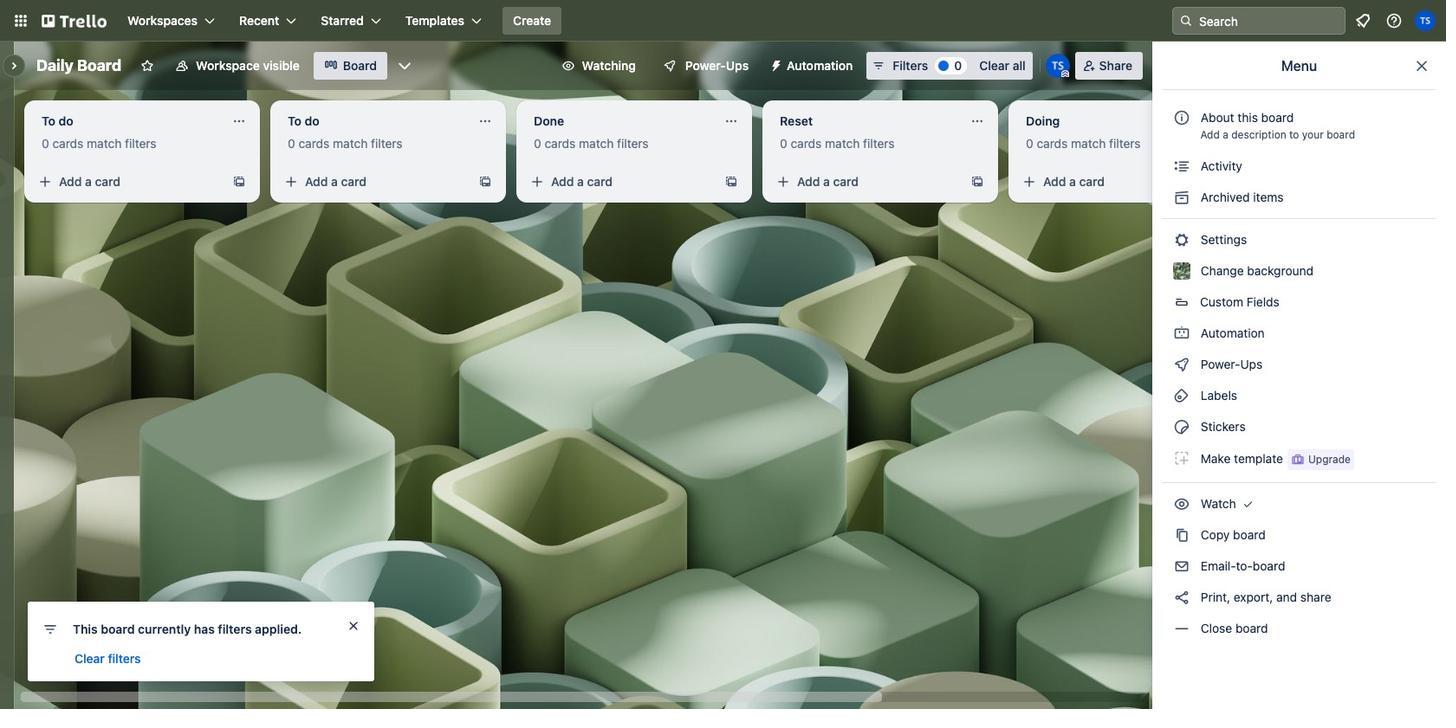 Task type: vqa. For each thing, say whether or not it's contained in the screenshot.
Add button to the middle
no



Task type: locate. For each thing, give the bounding box(es) containing it.
clear down the this
[[75, 652, 105, 666]]

power-
[[685, 58, 726, 73], [1201, 357, 1241, 372]]

Doing text field
[[1016, 107, 1206, 135]]

card
[[95, 174, 121, 189], [341, 174, 367, 189], [587, 174, 613, 189], [833, 174, 859, 189], [1079, 174, 1105, 189]]

to
[[42, 114, 55, 128], [288, 114, 302, 128]]

4 cards from the left
[[791, 136, 822, 151]]

board down the export,
[[1236, 621, 1268, 636]]

automation up reset
[[787, 58, 853, 73]]

to
[[1290, 128, 1300, 141]]

a for the add a card button associated with 2nd "to do" text field from right
[[85, 174, 92, 189]]

close board
[[1198, 621, 1268, 636]]

print,
[[1201, 590, 1231, 605]]

to do down visible
[[288, 114, 320, 128]]

0 horizontal spatial do
[[59, 114, 73, 128]]

0 cards match filters for 2nd "to do" text field from the left
[[288, 136, 403, 151]]

0 vertical spatial power-
[[685, 58, 726, 73]]

0 horizontal spatial to
[[42, 114, 55, 128]]

watching
[[582, 58, 636, 73]]

1 horizontal spatial clear
[[980, 58, 1010, 73]]

add a card button for done text box
[[523, 168, 718, 196]]

0 horizontal spatial clear
[[75, 652, 105, 666]]

Done text field
[[523, 107, 714, 135]]

tara schultz (taraschultz7) image
[[1046, 54, 1070, 78]]

2 add a card from the left
[[305, 174, 367, 189]]

1 to do text field from the left
[[31, 107, 222, 135]]

sm image for labels
[[1173, 387, 1191, 405]]

sm image
[[763, 52, 787, 76], [1173, 189, 1191, 206], [1173, 231, 1191, 249], [1173, 325, 1191, 342], [1173, 356, 1191, 374], [1173, 387, 1191, 405], [1173, 419, 1191, 436], [1173, 450, 1191, 467], [1173, 558, 1191, 575]]

0 cards match filters down done text box
[[534, 136, 649, 151]]

automation down custom fields
[[1198, 326, 1265, 341]]

items
[[1254, 190, 1284, 205]]

0 down 'done'
[[534, 136, 541, 151]]

clear inside button
[[980, 58, 1010, 73]]

settings
[[1198, 232, 1247, 247]]

0 horizontal spatial ups
[[726, 58, 749, 73]]

to do text field down star or unstar board image
[[31, 107, 222, 135]]

do
[[59, 114, 73, 128], [305, 114, 320, 128]]

power-ups inside button
[[685, 58, 749, 73]]

make
[[1201, 451, 1231, 466]]

0 horizontal spatial to do
[[42, 114, 73, 128]]

Reset text field
[[770, 107, 960, 135]]

2 add a card button from the left
[[277, 168, 471, 196]]

ups down 'primary' element
[[726, 58, 749, 73]]

reset
[[780, 114, 813, 128]]

about this board add a description to your board
[[1201, 110, 1355, 141]]

0 horizontal spatial power-ups
[[685, 58, 749, 73]]

this board currently has filters applied.
[[73, 622, 302, 637]]

1 add a card button from the left
[[31, 168, 225, 196]]

match
[[87, 136, 122, 151], [333, 136, 368, 151], [579, 136, 614, 151], [825, 136, 860, 151], [1071, 136, 1106, 151]]

2 create from template… image from the left
[[478, 175, 492, 189]]

dismiss flag image
[[347, 620, 361, 634]]

sm image inside settings link
[[1173, 231, 1191, 249]]

1 horizontal spatial do
[[305, 114, 320, 128]]

automation button
[[763, 52, 863, 80]]

to do
[[42, 114, 73, 128], [288, 114, 320, 128]]

sm image inside close board link
[[1173, 621, 1191, 638]]

0 vertical spatial automation
[[787, 58, 853, 73]]

filters down customize views icon
[[371, 136, 403, 151]]

clear for clear all
[[980, 58, 1010, 73]]

workspace visible
[[196, 58, 300, 73]]

add a card for 2nd "to do" text field from the left
[[305, 174, 367, 189]]

cards down daily board text box
[[52, 136, 83, 151]]

do down daily board text box
[[59, 114, 73, 128]]

workspace
[[196, 58, 260, 73]]

4 add a card button from the left
[[770, 168, 964, 196]]

clear inside alert
[[75, 652, 105, 666]]

copy
[[1201, 528, 1230, 543]]

power-ups
[[685, 58, 749, 73], [1198, 357, 1266, 372]]

5 cards from the left
[[1037, 136, 1068, 151]]

to down visible
[[288, 114, 302, 128]]

match down the "reset" text field
[[825, 136, 860, 151]]

2 match from the left
[[333, 136, 368, 151]]

sm image inside 'activity' link
[[1173, 158, 1191, 175]]

power-ups down 'primary' element
[[685, 58, 749, 73]]

board right daily
[[77, 56, 121, 75]]

1 horizontal spatial to
[[288, 114, 302, 128]]

automation link
[[1163, 320, 1436, 348]]

0 notifications image
[[1353, 10, 1374, 31]]

sm image left print,
[[1173, 589, 1191, 607]]

sm image inside labels link
[[1173, 387, 1191, 405]]

1 add a card from the left
[[59, 174, 121, 189]]

1 horizontal spatial to do text field
[[277, 107, 468, 135]]

board inside alert
[[101, 622, 135, 637]]

Search field
[[1193, 8, 1345, 34]]

your
[[1302, 128, 1324, 141]]

starred button
[[311, 7, 391, 35]]

3 add a card button from the left
[[523, 168, 718, 196]]

5 add a card from the left
[[1043, 174, 1105, 189]]

sm image inside print, export, and share link
[[1173, 589, 1191, 607]]

1 horizontal spatial board
[[343, 58, 377, 73]]

sm image for close board
[[1173, 621, 1191, 638]]

sm image inside automation link
[[1173, 325, 1191, 342]]

match down daily board text box
[[87, 136, 122, 151]]

0 horizontal spatial automation
[[787, 58, 853, 73]]

0 cards match filters down the "reset" text field
[[780, 136, 895, 151]]

4 match from the left
[[825, 136, 860, 151]]

1 horizontal spatial ups
[[1241, 357, 1263, 372]]

sm image left activity
[[1173, 158, 1191, 175]]

labels link
[[1163, 382, 1436, 410]]

0 cards match filters for 2nd "to do" text field from right
[[42, 136, 157, 151]]

to down daily
[[42, 114, 55, 128]]

match down the board link
[[333, 136, 368, 151]]

to-
[[1236, 559, 1253, 574]]

filters down doing text box
[[1109, 136, 1141, 151]]

0 left clear all
[[954, 58, 962, 73]]

cards down 'done'
[[545, 136, 576, 151]]

fields
[[1247, 295, 1280, 309]]

automation inside button
[[787, 58, 853, 73]]

starred
[[321, 13, 364, 28]]

alert
[[28, 602, 374, 682]]

board
[[1262, 110, 1294, 125], [1327, 128, 1355, 141], [1233, 528, 1266, 543], [1253, 559, 1286, 574], [1236, 621, 1268, 636], [101, 622, 135, 637]]

0 vertical spatial power-ups
[[685, 58, 749, 73]]

0 down doing
[[1026, 136, 1034, 151]]

settings link
[[1163, 226, 1436, 254]]

clear
[[980, 58, 1010, 73], [75, 652, 105, 666]]

custom
[[1200, 295, 1244, 309]]

0 down reset
[[780, 136, 788, 151]]

sm image inside copy board link
[[1173, 527, 1191, 544]]

0 down daily
[[42, 136, 49, 151]]

templates button
[[395, 7, 492, 35]]

sm image left the watch at the bottom of the page
[[1173, 496, 1191, 513]]

1 card from the left
[[95, 174, 121, 189]]

5 card from the left
[[1079, 174, 1105, 189]]

power-ups up the labels
[[1198, 357, 1266, 372]]

a
[[1223, 128, 1229, 141], [85, 174, 92, 189], [331, 174, 338, 189], [577, 174, 584, 189], [823, 174, 830, 189], [1070, 174, 1076, 189]]

share button
[[1075, 52, 1143, 80]]

clear all
[[980, 58, 1026, 73]]

power-ups button
[[651, 52, 759, 80]]

board inside copy board link
[[1233, 528, 1266, 543]]

create from template… image
[[232, 175, 246, 189], [478, 175, 492, 189], [725, 175, 738, 189], [971, 175, 985, 189]]

board right your
[[1327, 128, 1355, 141]]

sm image for watch
[[1173, 496, 1191, 513]]

0 cards match filters
[[42, 136, 157, 151], [288, 136, 403, 151], [534, 136, 649, 151], [780, 136, 895, 151]]

add a card button for 2nd "to do" text field from right
[[31, 168, 225, 196]]

0 cards match filters down the board link
[[288, 136, 403, 151]]

copy board
[[1198, 528, 1266, 543]]

1 vertical spatial automation
[[1198, 326, 1265, 341]]

power- up the labels
[[1201, 357, 1241, 372]]

1 vertical spatial clear
[[75, 652, 105, 666]]

2 to do text field from the left
[[277, 107, 468, 135]]

add a card
[[59, 174, 121, 189], [305, 174, 367, 189], [551, 174, 613, 189], [797, 174, 859, 189], [1043, 174, 1105, 189]]

0 horizontal spatial to do text field
[[31, 107, 222, 135]]

cards inside doing 0 cards match filters
[[1037, 136, 1068, 151]]

to do down daily
[[42, 114, 73, 128]]

2 to from the left
[[288, 114, 302, 128]]

sm image inside email-to-board link
[[1173, 558, 1191, 575]]

this
[[73, 622, 98, 637]]

match down doing text box
[[1071, 136, 1106, 151]]

archived items
[[1198, 190, 1284, 205]]

sm image left close
[[1173, 621, 1191, 638]]

3 add a card from the left
[[551, 174, 613, 189]]

0 cards match filters down daily board text box
[[42, 136, 157, 151]]

To do text field
[[31, 107, 222, 135], [277, 107, 468, 135]]

create from template… image for the add a card button related to done text box
[[725, 175, 738, 189]]

filters
[[893, 58, 928, 73]]

share
[[1301, 590, 1332, 605]]

power- down 'primary' element
[[685, 58, 726, 73]]

cards down visible
[[299, 136, 330, 151]]

sm image inside stickers "link"
[[1173, 419, 1191, 436]]

match down done text box
[[579, 136, 614, 151]]

1 horizontal spatial to do
[[288, 114, 320, 128]]

workspaces
[[127, 13, 198, 28]]

doing
[[1026, 114, 1060, 128]]

1 match from the left
[[87, 136, 122, 151]]

do down the board link
[[305, 114, 320, 128]]

a for 2nd the add a card button from the right
[[823, 174, 830, 189]]

cards
[[52, 136, 83, 151], [299, 136, 330, 151], [545, 136, 576, 151], [791, 136, 822, 151], [1037, 136, 1068, 151]]

2 card from the left
[[341, 174, 367, 189]]

primary element
[[0, 0, 1446, 42]]

open information menu image
[[1386, 12, 1403, 29]]

doing 0 cards match filters
[[1026, 114, 1141, 151]]

0 horizontal spatial power-
[[685, 58, 726, 73]]

0
[[954, 58, 962, 73], [42, 136, 49, 151], [288, 136, 295, 151], [534, 136, 541, 151], [780, 136, 788, 151], [1026, 136, 1034, 151]]

ups down automation link on the right of page
[[1241, 357, 1263, 372]]

close board link
[[1163, 615, 1436, 643]]

to do text field down the board link
[[277, 107, 468, 135]]

5 match from the left
[[1071, 136, 1106, 151]]

board up print, export, and share at the bottom
[[1253, 559, 1286, 574]]

1 vertical spatial ups
[[1241, 357, 1263, 372]]

3 0 cards match filters from the left
[[534, 136, 649, 151]]

sm image inside archived items link
[[1173, 189, 1191, 206]]

add
[[1201, 128, 1220, 141], [59, 174, 82, 189], [305, 174, 328, 189], [551, 174, 574, 189], [797, 174, 820, 189], [1043, 174, 1066, 189]]

4 create from template… image from the left
[[971, 175, 985, 189]]

1 horizontal spatial power-ups
[[1198, 357, 1266, 372]]

sm image left copy
[[1173, 527, 1191, 544]]

activity
[[1198, 159, 1243, 173]]

1 vertical spatial power-ups
[[1198, 357, 1266, 372]]

2 0 cards match filters from the left
[[288, 136, 403, 151]]

workspaces button
[[117, 7, 225, 35]]

3 create from template… image from the left
[[725, 175, 738, 189]]

sm image for power-ups
[[1173, 356, 1191, 374]]

watch link
[[1163, 491, 1436, 518]]

filters inside doing 0 cards match filters
[[1109, 136, 1141, 151]]

0 horizontal spatial board
[[77, 56, 121, 75]]

1 to do from the left
[[42, 114, 73, 128]]

board left customize views icon
[[343, 58, 377, 73]]

5 add a card button from the left
[[1016, 168, 1210, 196]]

ups inside button
[[726, 58, 749, 73]]

0 vertical spatial ups
[[726, 58, 749, 73]]

cards down doing
[[1037, 136, 1068, 151]]

0 vertical spatial clear
[[980, 58, 1010, 73]]

cards down reset
[[791, 136, 822, 151]]

1 create from template… image from the left
[[232, 175, 246, 189]]

clear left "all"
[[980, 58, 1010, 73]]

1 cards from the left
[[52, 136, 83, 151]]

sm image
[[1173, 158, 1191, 175], [1173, 496, 1191, 513], [1240, 496, 1257, 513], [1173, 527, 1191, 544], [1173, 589, 1191, 607], [1173, 621, 1191, 638]]

1 0 cards match filters from the left
[[42, 136, 157, 151]]

board inside email-to-board link
[[1253, 559, 1286, 574]]

sm image inside power-ups link
[[1173, 356, 1191, 374]]

4 0 cards match filters from the left
[[780, 136, 895, 151]]

board up to-
[[1233, 528, 1266, 543]]

sm image for print, export, and share
[[1173, 589, 1191, 607]]

board up "clear filters"
[[101, 622, 135, 637]]

1 horizontal spatial power-
[[1201, 357, 1241, 372]]

create from template… image for the add a card button associated with 2nd "to do" text field from the left
[[478, 175, 492, 189]]

print, export, and share link
[[1163, 584, 1436, 612]]



Task type: describe. For each thing, give the bounding box(es) containing it.
0 cards match filters for done text box
[[534, 136, 649, 151]]

create from template… image for the add a card button associated with 2nd "to do" text field from right
[[232, 175, 246, 189]]

sm image for stickers
[[1173, 419, 1191, 436]]

add a card for done text box
[[551, 174, 613, 189]]

0 cards match filters for the "reset" text field
[[780, 136, 895, 151]]

tara schultz (taraschultz7) image
[[1415, 10, 1436, 31]]

4 add a card from the left
[[797, 174, 859, 189]]

change background link
[[1163, 257, 1436, 285]]

sm image for activity
[[1173, 158, 1191, 175]]

archived items link
[[1163, 184, 1436, 211]]

visible
[[263, 58, 300, 73]]

this
[[1238, 110, 1258, 125]]

export,
[[1234, 590, 1273, 605]]

filters down star or unstar board image
[[125, 136, 157, 151]]

add inside about this board add a description to your board
[[1201, 128, 1220, 141]]

add a card button for 2nd "to do" text field from the left
[[277, 168, 471, 196]]

recent button
[[229, 7, 307, 35]]

alert containing this board currently has filters applied.
[[28, 602, 374, 682]]

sm image for archived items
[[1173, 189, 1191, 206]]

custom fields button
[[1163, 289, 1436, 316]]

a for the add a card button associated with 2nd "to do" text field from the left
[[331, 174, 338, 189]]

1 to from the left
[[42, 114, 55, 128]]

sm image for automation
[[1173, 325, 1191, 342]]

description
[[1232, 128, 1287, 141]]

make template
[[1198, 451, 1284, 466]]

back to home image
[[42, 7, 107, 35]]

copy board link
[[1163, 522, 1436, 549]]

stickers
[[1198, 419, 1246, 434]]

has
[[194, 622, 215, 637]]

daily board
[[36, 56, 121, 75]]

a for first the add a card button from the right
[[1070, 174, 1076, 189]]

recent
[[239, 13, 279, 28]]

this member is an admin of this board. image
[[1061, 70, 1069, 78]]

email-to-board
[[1198, 559, 1286, 574]]

star or unstar board image
[[141, 59, 154, 73]]

sm image for make template
[[1173, 450, 1191, 467]]

3 match from the left
[[579, 136, 614, 151]]

search image
[[1180, 14, 1193, 28]]

2 cards from the left
[[299, 136, 330, 151]]

3 cards from the left
[[545, 136, 576, 151]]

clear for clear filters
[[75, 652, 105, 666]]

sm image for settings
[[1173, 231, 1191, 249]]

board up to
[[1262, 110, 1294, 125]]

watch
[[1198, 497, 1240, 511]]

sm image up 'copy board'
[[1240, 496, 1257, 513]]

sm image for email-to-board
[[1173, 558, 1191, 575]]

sm image for copy board
[[1173, 527, 1191, 544]]

custom fields
[[1200, 295, 1280, 309]]

4 card from the left
[[833, 174, 859, 189]]

change
[[1201, 263, 1244, 278]]

create from template… image for 2nd the add a card button from the right
[[971, 175, 985, 189]]

menu
[[1282, 58, 1318, 74]]

email-
[[1201, 559, 1236, 574]]

change background
[[1198, 263, 1314, 278]]

2 do from the left
[[305, 114, 320, 128]]

and
[[1277, 590, 1298, 605]]

1 horizontal spatial automation
[[1198, 326, 1265, 341]]

board inside text box
[[77, 56, 121, 75]]

customize views image
[[396, 57, 413, 75]]

3 card from the left
[[587, 174, 613, 189]]

board link
[[314, 52, 387, 80]]

match inside doing 0 cards match filters
[[1071, 136, 1106, 151]]

applied.
[[255, 622, 302, 637]]

1 do from the left
[[59, 114, 73, 128]]

print, export, and share
[[1198, 590, 1332, 605]]

email-to-board link
[[1163, 553, 1436, 581]]

activity link
[[1163, 153, 1436, 180]]

about
[[1201, 110, 1235, 125]]

a inside about this board add a description to your board
[[1223, 128, 1229, 141]]

workspace visible button
[[165, 52, 310, 80]]

filters down done text box
[[617, 136, 649, 151]]

board inside close board link
[[1236, 621, 1268, 636]]

create button
[[503, 7, 562, 35]]

done
[[534, 114, 564, 128]]

1 vertical spatial power-
[[1201, 357, 1241, 372]]

daily
[[36, 56, 74, 75]]

filters right has
[[218, 622, 252, 637]]

clear filters link
[[75, 651, 141, 668]]

add a card for 2nd "to do" text field from right
[[59, 174, 121, 189]]

clear all button
[[973, 52, 1033, 80]]

2 to do from the left
[[288, 114, 320, 128]]

close
[[1201, 621, 1233, 636]]

0 down visible
[[288, 136, 295, 151]]

upgrade
[[1309, 453, 1351, 466]]

0 inside doing 0 cards match filters
[[1026, 136, 1034, 151]]

upgrade button
[[1288, 450, 1355, 471]]

archived
[[1201, 190, 1250, 205]]

Board name text field
[[28, 52, 130, 80]]

clear filters
[[75, 652, 141, 666]]

all
[[1013, 58, 1026, 73]]

power- inside button
[[685, 58, 726, 73]]

labels
[[1198, 388, 1238, 403]]

background
[[1247, 263, 1314, 278]]

create
[[513, 13, 551, 28]]

filters down the currently
[[108, 652, 141, 666]]

currently
[[138, 622, 191, 637]]

stickers link
[[1163, 413, 1436, 441]]

power-ups link
[[1163, 351, 1436, 379]]

templates
[[405, 13, 465, 28]]

sm image inside automation button
[[763, 52, 787, 76]]

filters down the "reset" text field
[[863, 136, 895, 151]]

share
[[1100, 58, 1133, 73]]

a for the add a card button related to done text box
[[577, 174, 584, 189]]

watching button
[[551, 52, 646, 80]]

template
[[1234, 451, 1284, 466]]



